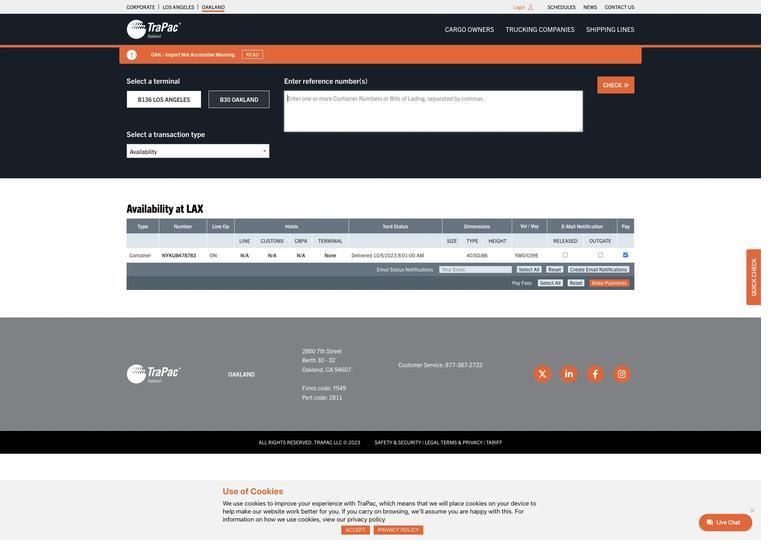 Task type: locate. For each thing, give the bounding box(es) containing it.
on
[[210, 252, 217, 259]]

customs
[[261, 238, 284, 244]]

corporate link
[[127, 2, 155, 12]]

1 horizontal spatial n/a
[[268, 252, 277, 259]]

0 vertical spatial select
[[127, 76, 147, 85]]

2 a from the top
[[148, 130, 152, 139]]

oak
[[151, 51, 161, 58]]

n/a right the on
[[241, 252, 249, 259]]

we down "website"
[[277, 516, 285, 524]]

cookies up make
[[245, 500, 266, 508]]

with
[[344, 500, 356, 508], [489, 508, 500, 516]]

meaning
[[216, 51, 235, 58]]

0 vertical spatial a
[[148, 76, 152, 85]]

1 vertical spatial check
[[750, 259, 758, 278]]

select up 'b136'
[[127, 76, 147, 85]]

oak - import not accessible meaning
[[151, 51, 235, 58]]

oakland image
[[127, 19, 181, 40], [127, 364, 181, 385]]

solid image inside check button
[[623, 82, 629, 88]]

oakland
[[202, 4, 225, 10], [232, 96, 258, 103], [228, 371, 255, 378]]

1 you from the left
[[347, 508, 357, 516]]

0 horizontal spatial |
[[422, 440, 424, 446]]

1 vertical spatial select
[[127, 130, 147, 139]]

1 horizontal spatial use
[[287, 516, 297, 524]]

1 vertical spatial oakland
[[232, 96, 258, 103]]

menu bar down light image
[[439, 22, 641, 37]]

0 vertical spatial oakland image
[[127, 19, 181, 40]]

solid image
[[127, 50, 137, 60], [623, 82, 629, 88]]

1 select from the top
[[127, 76, 147, 85]]

| left legal
[[422, 440, 424, 446]]

877-
[[446, 361, 458, 369]]

0 horizontal spatial pay
[[513, 280, 520, 286]]

trapac
[[314, 440, 333, 446]]

1 vertical spatial pay
[[513, 280, 520, 286]]

op
[[223, 223, 229, 230]]

news
[[584, 4, 597, 10]]

oakland image inside footer
[[127, 364, 181, 385]]

1 horizontal spatial your
[[497, 500, 509, 508]]

1 vertical spatial solid image
[[623, 82, 629, 88]]

©
[[343, 440, 348, 446]]

schedules
[[548, 4, 576, 10]]

nyku8478783
[[162, 252, 196, 259]]

line left op
[[212, 223, 222, 230]]

1 horizontal spatial cookies
[[466, 500, 487, 508]]

2 horizontal spatial n/a
[[297, 252, 305, 259]]

0 horizontal spatial with
[[344, 500, 356, 508]]

code:
[[318, 385, 332, 392], [314, 394, 328, 401]]

select a terminal
[[127, 76, 180, 85]]

angeles down terminal
[[165, 96, 190, 103]]

privacy down policy
[[378, 527, 399, 534]]

0 horizontal spatial check
[[603, 81, 623, 89]]

1 your from the left
[[298, 500, 311, 508]]

0 vertical spatial solid image
[[127, 50, 137, 60]]

status
[[394, 223, 408, 230], [390, 267, 404, 273]]

we'll
[[411, 508, 424, 516]]

with left this.
[[489, 508, 500, 516]]

94607
[[335, 366, 351, 373]]

you down place
[[448, 508, 458, 516]]

1 vertical spatial privacy
[[378, 527, 399, 534]]

use up make
[[233, 500, 243, 508]]

-
[[163, 51, 164, 58], [326, 357, 328, 364]]

cargo
[[445, 25, 466, 33]]

b136 los angeles
[[138, 96, 190, 103]]

1 horizontal spatial we
[[430, 500, 437, 508]]

1 horizontal spatial &
[[458, 440, 462, 446]]

menu bar up shipping
[[544, 2, 639, 12]]

1 vertical spatial oakland image
[[127, 364, 181, 385]]

line for line
[[239, 238, 250, 244]]

0 horizontal spatial to
[[268, 500, 273, 508]]

code: up 2811
[[318, 385, 332, 392]]

use of cookies we use cookies to improve your experience with trapac, which means that we will place cookies on your device to help make our website work better for you. if you carry on browsing, we'll assume you are happy with this. for information on how we use cookies, view our privacy policy
[[223, 487, 536, 524]]

to right device
[[531, 500, 536, 508]]

cargo owners
[[445, 25, 494, 33]]

40/sd/86
[[467, 252, 488, 259]]

1 vertical spatial los
[[153, 96, 164, 103]]

your
[[298, 500, 311, 508], [497, 500, 509, 508]]

to
[[268, 500, 273, 508], [531, 500, 536, 508]]

n/a down customs
[[268, 252, 277, 259]]

code: right the port
[[314, 394, 328, 401]]

los
[[163, 4, 172, 10], [153, 96, 164, 103]]

on up policy
[[375, 508, 381, 516]]

footer containing 2800 7th street
[[0, 318, 761, 454]]

type down availability
[[138, 223, 148, 230]]

use down "work"
[[287, 516, 297, 524]]

1 horizontal spatial pay
[[622, 223, 630, 230]]

3 n/a from the left
[[297, 252, 305, 259]]

pay right the notification
[[622, 223, 630, 230]]

on left how
[[256, 516, 263, 524]]

n/a down cbpa
[[297, 252, 305, 259]]

pay
[[622, 223, 630, 230], [513, 280, 520, 286]]

los right corporate
[[163, 4, 172, 10]]

2 select from the top
[[127, 130, 147, 139]]

banner containing cargo owners
[[0, 14, 761, 64]]

line op
[[212, 223, 229, 230]]

a left terminal
[[148, 76, 152, 85]]

street
[[327, 347, 342, 355]]

oakland image for banner containing cargo owners
[[127, 19, 181, 40]]

1 horizontal spatial privacy
[[463, 440, 483, 446]]

2 vertical spatial on
[[256, 516, 263, 524]]

0 vertical spatial type
[[138, 223, 148, 230]]

- right 30
[[326, 357, 328, 364]]

e-mail notification
[[562, 223, 603, 230]]

website
[[263, 508, 285, 516]]

0 horizontal spatial cookies
[[245, 500, 266, 508]]

0 horizontal spatial use
[[233, 500, 243, 508]]

on left device
[[489, 500, 496, 508]]

oakland image inside banner
[[127, 19, 181, 40]]

are
[[460, 508, 469, 516]]

los angeles
[[163, 4, 194, 10]]

accessible
[[191, 51, 215, 58]]

None checkbox
[[624, 253, 628, 258]]

menu bar
[[544, 2, 639, 12], [439, 22, 641, 37]]

a left transaction at the left top
[[148, 130, 152, 139]]

fees
[[522, 280, 532, 286]]

0 vertical spatial use
[[233, 500, 243, 508]]

angeles left oakland link
[[173, 4, 194, 10]]

0 horizontal spatial line
[[212, 223, 222, 230]]

/
[[528, 223, 530, 229]]

0 vertical spatial code:
[[318, 385, 332, 392]]

companies
[[539, 25, 575, 33]]

0 horizontal spatial our
[[253, 508, 262, 516]]

assume
[[425, 508, 447, 516]]

& right safety
[[394, 440, 397, 446]]

2 cookies from the left
[[466, 500, 487, 508]]

1 & from the left
[[394, 440, 397, 446]]

which
[[379, 500, 396, 508]]

0 horizontal spatial you
[[347, 508, 357, 516]]

2 vertical spatial oakland
[[228, 371, 255, 378]]

1 horizontal spatial our
[[337, 516, 346, 524]]

all rights reserved. trapac llc © 2023
[[259, 440, 360, 446]]

1 vertical spatial line
[[239, 238, 250, 244]]

0 horizontal spatial &
[[394, 440, 397, 446]]

accept link
[[341, 526, 370, 535]]

you
[[347, 508, 357, 516], [448, 508, 458, 516]]

1 horizontal spatial to
[[531, 500, 536, 508]]

cookies
[[245, 500, 266, 508], [466, 500, 487, 508]]

1 vertical spatial we
[[277, 516, 285, 524]]

will
[[439, 500, 448, 508]]

llc
[[334, 440, 342, 446]]

with up "if"
[[344, 500, 356, 508]]

1 vertical spatial status
[[390, 267, 404, 273]]

& right the 'terms'
[[458, 440, 462, 446]]

to up "website"
[[268, 500, 273, 508]]

number
[[174, 223, 192, 230]]

corporate
[[127, 4, 155, 10]]

pay fees
[[513, 280, 532, 286]]

your up better
[[298, 500, 311, 508]]

1 horizontal spatial type
[[467, 238, 478, 244]]

you right "if"
[[347, 508, 357, 516]]

cookies
[[251, 487, 283, 497]]

0 vertical spatial line
[[212, 223, 222, 230]]

import
[[165, 51, 180, 58]]

quick check
[[750, 259, 758, 296]]

None checkbox
[[563, 253, 568, 258], [598, 253, 603, 258], [563, 253, 568, 258], [598, 253, 603, 258]]

- right oak
[[163, 51, 164, 58]]

shipping
[[587, 25, 616, 33]]

0 vertical spatial menu bar
[[544, 2, 639, 12]]

tariff link
[[486, 440, 502, 446]]

quick
[[750, 279, 758, 296]]

select a transaction type
[[127, 130, 205, 139]]

transaction
[[154, 130, 189, 139]]

select left transaction at the left top
[[127, 130, 147, 139]]

1 vertical spatial -
[[326, 357, 328, 364]]

0 vertical spatial on
[[489, 500, 496, 508]]

read
[[246, 51, 259, 58]]

banner
[[0, 14, 761, 64]]

pay for pay
[[622, 223, 630, 230]]

we up assume
[[430, 500, 437, 508]]

place
[[449, 500, 464, 508]]

0 vertical spatial check
[[603, 81, 623, 89]]

improve
[[275, 500, 297, 508]]

news link
[[584, 2, 597, 12]]

1 oakland image from the top
[[127, 19, 181, 40]]

footer
[[0, 318, 761, 454]]

our down "if"
[[337, 516, 346, 524]]

1 horizontal spatial -
[[326, 357, 328, 364]]

0 vertical spatial -
[[163, 51, 164, 58]]

enter
[[284, 76, 301, 85]]

1 a from the top
[[148, 76, 152, 85]]

0 horizontal spatial privacy
[[378, 527, 399, 534]]

status right email
[[390, 267, 404, 273]]

our right make
[[253, 508, 262, 516]]

0 vertical spatial los
[[163, 4, 172, 10]]

| left tariff link
[[484, 440, 485, 446]]

1 vertical spatial angeles
[[165, 96, 190, 103]]

0 vertical spatial with
[[344, 500, 356, 508]]

1 vertical spatial menu bar
[[439, 22, 641, 37]]

0 horizontal spatial type
[[138, 223, 148, 230]]

cookies up happy
[[466, 500, 487, 508]]

1 horizontal spatial on
[[375, 508, 381, 516]]

1 horizontal spatial you
[[448, 508, 458, 516]]

login
[[513, 4, 525, 10]]

0 vertical spatial status
[[394, 223, 408, 230]]

0 vertical spatial pay
[[622, 223, 630, 230]]

dimensions
[[464, 223, 490, 230]]

type up 40/sd/86 on the top
[[467, 238, 478, 244]]

0 horizontal spatial -
[[163, 51, 164, 58]]

1 vertical spatial on
[[375, 508, 381, 516]]

safety & security | legal terms & privacy | tariff
[[375, 440, 502, 446]]

0 vertical spatial angeles
[[173, 4, 194, 10]]

not
[[182, 51, 190, 58]]

n/a
[[241, 252, 249, 259], [268, 252, 277, 259], [297, 252, 305, 259]]

select
[[127, 76, 147, 85], [127, 130, 147, 139]]

0 vertical spatial oakland
[[202, 4, 225, 10]]

2811
[[329, 394, 343, 401]]

outgate
[[590, 238, 612, 244]]

y549
[[333, 385, 346, 392]]

view
[[323, 516, 335, 524]]

pay left fees
[[513, 280, 520, 286]]

your up this.
[[497, 500, 509, 508]]

information
[[223, 516, 254, 524]]

privacy policy link
[[374, 526, 423, 535]]

1 vertical spatial type
[[467, 238, 478, 244]]

if
[[342, 508, 346, 516]]

better
[[301, 508, 318, 516]]

privacy left tariff
[[463, 440, 483, 446]]

los right 'b136'
[[153, 96, 164, 103]]

line left customs
[[239, 238, 250, 244]]

None button
[[517, 267, 542, 273], [547, 267, 563, 273], [568, 267, 629, 273], [538, 280, 563, 287], [568, 280, 585, 287], [517, 267, 542, 273], [547, 267, 563, 273], [568, 267, 629, 273], [538, 280, 563, 287], [568, 280, 585, 287]]

2 oakland image from the top
[[127, 364, 181, 385]]

0 horizontal spatial your
[[298, 500, 311, 508]]

1 horizontal spatial line
[[239, 238, 250, 244]]

status right yard
[[394, 223, 408, 230]]

1 vertical spatial a
[[148, 130, 152, 139]]

us
[[628, 4, 635, 10]]

1 vertical spatial use
[[287, 516, 297, 524]]

trucking companies
[[506, 25, 575, 33]]

1 vertical spatial with
[[489, 508, 500, 516]]

privacy inside 'link'
[[378, 527, 399, 534]]

0 horizontal spatial n/a
[[241, 252, 249, 259]]

1 horizontal spatial |
[[484, 440, 485, 446]]

1 horizontal spatial solid image
[[623, 82, 629, 88]]

Enter reference number(s) text field
[[284, 91, 583, 132]]



Task type: describe. For each thing, give the bounding box(es) containing it.
payments
[[605, 280, 627, 286]]

quick check link
[[747, 250, 761, 305]]

trucking
[[506, 25, 538, 33]]

select for select a transaction type
[[127, 130, 147, 139]]

pay for pay fees
[[513, 280, 520, 286]]

trucking companies link
[[500, 22, 581, 37]]

reserved.
[[287, 440, 313, 446]]

vsl / voy
[[521, 223, 539, 229]]

experience
[[312, 500, 342, 508]]

height
[[489, 238, 507, 244]]

for
[[320, 508, 327, 516]]

make
[[236, 508, 251, 516]]

2 horizontal spatial on
[[489, 500, 496, 508]]

2722
[[469, 361, 483, 369]]

Your Email email field
[[440, 267, 512, 273]]

yard status
[[383, 223, 408, 230]]

browsing,
[[383, 508, 410, 516]]

help
[[223, 508, 235, 516]]

am
[[417, 252, 424, 259]]

owners
[[468, 25, 494, 33]]

delivered
[[352, 252, 372, 259]]

2 your from the left
[[497, 500, 509, 508]]

firms code:  y549 port code:  2811
[[302, 385, 346, 401]]

0 horizontal spatial we
[[277, 516, 285, 524]]

of
[[240, 487, 249, 497]]

0 horizontal spatial on
[[256, 516, 263, 524]]

light image
[[528, 4, 533, 10]]

1 | from the left
[[422, 440, 424, 446]]

terminal
[[154, 76, 180, 85]]

menu bar containing schedules
[[544, 2, 639, 12]]

b30
[[220, 96, 231, 103]]

delivered 10/5/2023 8:01:00 am
[[352, 252, 424, 259]]

privacy
[[348, 516, 368, 524]]

1 cookies from the left
[[245, 500, 266, 508]]

1 horizontal spatial with
[[489, 508, 500, 516]]

contact us link
[[605, 2, 635, 12]]

0 vertical spatial our
[[253, 508, 262, 516]]

1 n/a from the left
[[241, 252, 249, 259]]

happy
[[470, 508, 487, 516]]

released
[[554, 238, 578, 244]]

ca
[[326, 366, 333, 373]]

a for terminal
[[148, 76, 152, 85]]

387-
[[458, 361, 469, 369]]

7th
[[317, 347, 325, 355]]

notification
[[577, 223, 603, 230]]

1 vertical spatial code:
[[314, 394, 328, 401]]

security
[[398, 440, 421, 446]]

privacy policy
[[378, 527, 419, 534]]

enter reference number(s)
[[284, 76, 368, 85]]

status for yard
[[394, 223, 408, 230]]

30
[[318, 357, 324, 364]]

oakland image for footer containing 2800 7th street
[[127, 364, 181, 385]]

1 to from the left
[[268, 500, 273, 508]]

oakland link
[[202, 2, 225, 12]]

check button
[[598, 77, 635, 94]]

1 horizontal spatial check
[[750, 259, 758, 278]]

no image
[[749, 507, 756, 514]]

0 vertical spatial we
[[430, 500, 437, 508]]

e-
[[562, 223, 566, 230]]

holds
[[285, 223, 298, 230]]

contact us
[[605, 4, 635, 10]]

2 n/a from the left
[[268, 252, 277, 259]]

notifications
[[405, 267, 433, 273]]

2 you from the left
[[448, 508, 458, 516]]

menu bar containing cargo owners
[[439, 22, 641, 37]]

make payments
[[592, 280, 627, 286]]

reference
[[303, 76, 333, 85]]

device
[[511, 500, 529, 508]]

cbpa
[[295, 238, 307, 244]]

b136
[[138, 96, 152, 103]]

2 & from the left
[[458, 440, 462, 446]]

email status notifications
[[377, 267, 433, 273]]

mail
[[566, 223, 576, 230]]

at
[[176, 201, 184, 215]]

check inside button
[[603, 81, 623, 89]]

cargo owners link
[[439, 22, 500, 37]]

for
[[515, 508, 524, 516]]

tariff
[[486, 440, 502, 446]]

cookies,
[[298, 516, 321, 524]]

customer service: 877-387-2722
[[399, 361, 483, 369]]

legal
[[425, 440, 440, 446]]

0 vertical spatial privacy
[[463, 440, 483, 446]]

8:01:00
[[398, 252, 415, 259]]

legal terms & privacy link
[[425, 440, 483, 446]]

this.
[[502, 508, 514, 516]]

port
[[302, 394, 313, 401]]

container
[[130, 252, 151, 259]]

select for select a terminal
[[127, 76, 147, 85]]

work
[[286, 508, 300, 516]]

0 horizontal spatial solid image
[[127, 50, 137, 60]]

you.
[[329, 508, 340, 516]]

login link
[[513, 4, 525, 10]]

2800 7th street berth 30 - 32 oakland, ca 94607
[[302, 347, 351, 373]]

2 | from the left
[[484, 440, 485, 446]]

- inside 2800 7th street berth 30 - 32 oakland, ca 94607
[[326, 357, 328, 364]]

los angeles link
[[163, 2, 194, 12]]

- inside banner
[[163, 51, 164, 58]]

use
[[223, 487, 239, 497]]

firms
[[302, 385, 316, 392]]

policy
[[369, 516, 385, 524]]

status for email
[[390, 267, 404, 273]]

shipping lines link
[[581, 22, 641, 37]]

a for transaction
[[148, 130, 152, 139]]

2 to from the left
[[531, 500, 536, 508]]

terms
[[441, 440, 457, 446]]

terminal
[[318, 238, 343, 244]]

line for line op
[[212, 223, 222, 230]]

1 vertical spatial our
[[337, 516, 346, 524]]

10/5/2023
[[374, 252, 397, 259]]

accept
[[346, 527, 366, 534]]

service:
[[424, 361, 444, 369]]

lines
[[617, 25, 635, 33]]



Task type: vqa. For each thing, say whether or not it's contained in the screenshot.
additional
no



